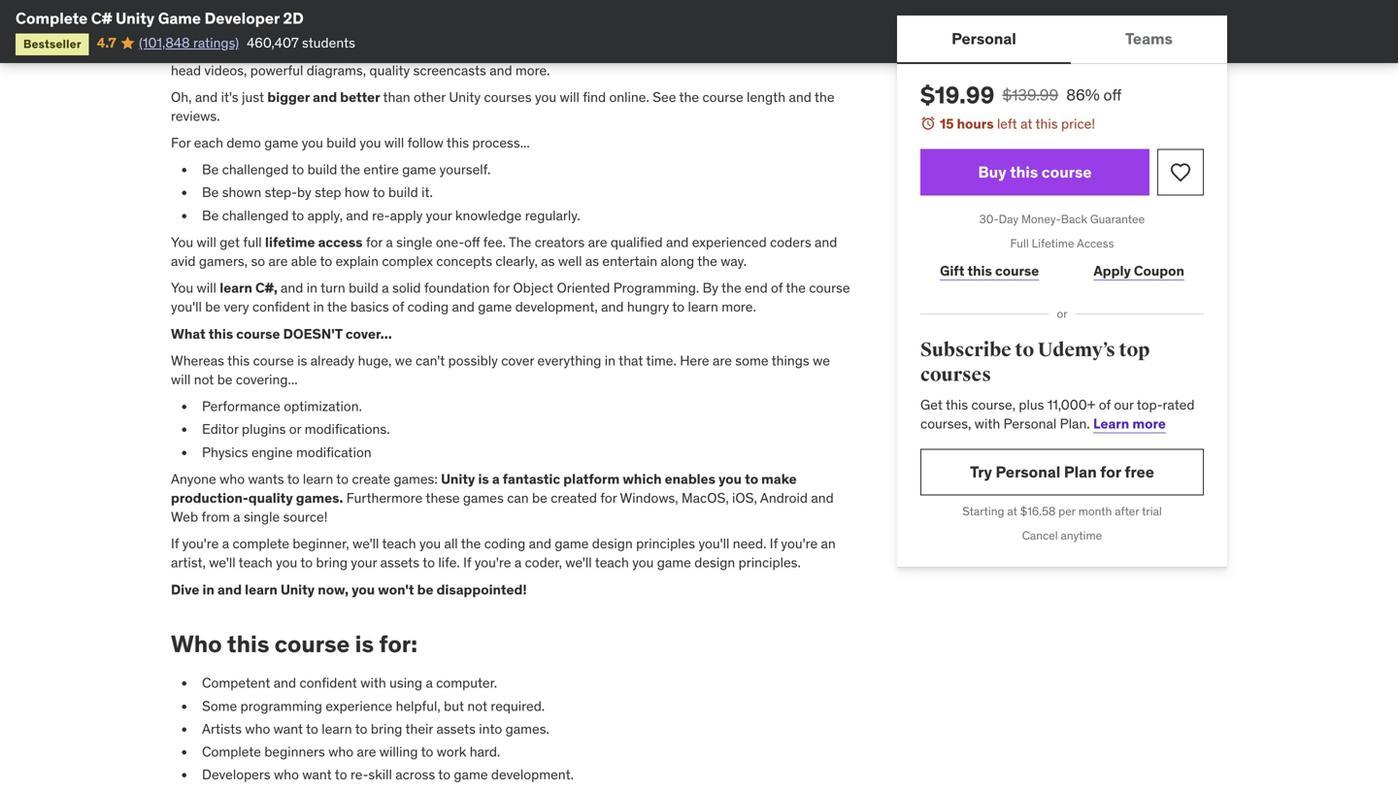 Task type: vqa. For each thing, say whether or not it's contained in the screenshot.


Task type: describe. For each thing, give the bounding box(es) containing it.
will inside what this course doesn't cover... whereas this course is already huge, we can't possibly cover everything in that time. here are some things we will not be covering... performance optimization. editor plugins or modifications. physics engine modification
[[171, 371, 191, 389]]

not inside competent and confident with using a computer. some programming experience helpful, but not required. artists who want to learn to bring their assets into games. complete beginners who are willing to work hard. developers who want to re-skill across to game development.
[[468, 698, 488, 715]]

platform
[[564, 470, 620, 488]]

rated
[[1163, 396, 1195, 414]]

the inside for a single one-off fee. the creators are qualified and experienced coders and avid gamers, so are able to explain complex concepts clearly, as well as entertain along the way.
[[698, 253, 718, 270]]

re- inside for each demo game you build you will follow this process... be challenged to build the entire game yourself. be shown step-by step how to build it. be challenged to apply, and re-apply your knowledge regularly.
[[372, 207, 390, 224]]

this up competent at left
[[227, 630, 269, 659]]

oriented
[[557, 279, 610, 297]]

entire
[[364, 161, 399, 178]]

powerful
[[250, 61, 303, 79]]

a inside unity is a fantastic platform which enables you to make production-quality games.
[[492, 470, 500, 488]]

reviews.
[[171, 107, 220, 125]]

possibly
[[448, 352, 498, 369]]

will up gamers,
[[197, 234, 216, 251]]

shown
[[222, 184, 262, 201]]

able
[[291, 253, 317, 270]]

2 horizontal spatial we
[[813, 352, 830, 369]]

learn down modification
[[303, 470, 333, 488]]

modifications.
[[305, 421, 390, 438]]

who down physics
[[220, 470, 245, 488]]

who right artists
[[245, 721, 270, 738]]

you'll inside as we believe this is the best way to learn unity and c#. you will not just be learning dry programming concepts, but applying them immediately to real indie games as you go. all the project files will be included, as well as additional references and resources - you'll never get stuck. there are talking- head videos, powerful diagrams, quality screencasts and more.
[[590, 42, 621, 60]]

30-day money-back guarantee full lifetime access
[[980, 212, 1145, 251]]

for:
[[379, 630, 418, 659]]

to inside for a single one-off fee. the creators are qualified and experienced coders and avid gamers, so are able to explain complex concepts clearly, as well as entertain along the way.
[[320, 253, 332, 270]]

this inside button
[[1010, 162, 1039, 182]]

as up stuck.
[[702, 23, 716, 41]]

build down better on the left of the page
[[327, 134, 356, 152]]

you left all
[[420, 535, 441, 553]]

1 vertical spatial design
[[695, 554, 736, 572]]

left
[[997, 115, 1018, 133]]

are inside what this course doesn't cover... whereas this course is already huge, we can't possibly cover everything in that time. here are some things we will not be covering... performance optimization. editor plugins or modifications. physics engine modification
[[713, 352, 732, 369]]

c#
[[91, 8, 112, 28]]

into
[[479, 721, 502, 738]]

a inside the and in turn build a solid foundation for object oriented programming. by the end of the course you'll be very confident in the basics of coding and game development, and hungry to learn more.
[[382, 279, 389, 297]]

you'll inside the and in turn build a solid foundation for object oriented programming. by the end of the course you'll be very confident in the basics of coding and game development, and hungry to learn more.
[[171, 298, 202, 316]]

will down learning
[[199, 42, 219, 60]]

1 challenged from the top
[[222, 161, 289, 178]]

confident inside competent and confident with using a computer. some programming experience helpful, but not required. artists who want to learn to bring their assets into games. complete beginners who are willing to work hard. developers who want to re-skill across to game development.
[[300, 675, 357, 692]]

2 horizontal spatial if
[[770, 535, 778, 553]]

and up reviews.
[[195, 88, 218, 106]]

you for and in turn build a solid foundation for object oriented programming. by the end of the course you'll be very confident in the basics of coding and game development, and hungry to learn more.
[[171, 279, 193, 297]]

each
[[194, 134, 223, 152]]

-
[[581, 42, 587, 60]]

get inside as we believe this is the best way to learn unity and c#. you will not just be learning dry programming concepts, but applying them immediately to real indie games as you go. all the project files will be included, as well as additional references and resources - you'll never get stuck. there are talking- head videos, powerful diagrams, quality screencasts and more.
[[661, 42, 681, 60]]

games inside as we believe this is the best way to learn unity and c#. you will not just be learning dry programming concepts, but applying them immediately to real indie games as you go. all the project files will be included, as well as additional references and resources - you'll never get stuck. there are talking- head videos, powerful diagrams, quality screencasts and more.
[[658, 23, 699, 41]]

source!
[[283, 509, 328, 526]]

lifetime
[[265, 234, 315, 251]]

to down their at the left of page
[[421, 744, 434, 761]]

quality inside as we believe this is the best way to learn unity and c#. you will not just be learning dry programming concepts, but applying them immediately to real indie games as you go. all the project files will be included, as well as additional references and resources - you'll never get stuck. there are talking- head videos, powerful diagrams, quality screencasts and more.
[[370, 61, 410, 79]]

a inside for a single one-off fee. the creators are qualified and experienced coders and avid gamers, so are able to explain complex concepts clearly, as well as entertain along the way.
[[386, 234, 393, 251]]

to right "wants"
[[287, 470, 300, 488]]

our
[[1114, 396, 1134, 414]]

go.
[[744, 23, 763, 41]]

more. inside the and in turn build a solid foundation for object oriented programming. by the end of the course you'll be very confident in the basics of coding and game development, and hungry to learn more.
[[722, 298, 756, 316]]

is up "dry"
[[241, 4, 251, 22]]

anyone
[[171, 470, 216, 488]]

be inside the furthermore these games can be created for windows, macos, ios, android and web from a single source!
[[532, 490, 548, 507]]

try
[[970, 462, 993, 482]]

to left skill
[[335, 766, 347, 784]]

2 challenged from the top
[[222, 207, 289, 224]]

production-
[[171, 490, 248, 507]]

and down the oriented
[[601, 298, 624, 316]]

as right 460,407
[[299, 42, 313, 60]]

experienced
[[692, 234, 767, 251]]

you inside as we believe this is the best way to learn unity and c#. you will not just be learning dry programming concepts, but applying them immediately to real indie games as you go. all the project files will be included, as well as additional references and resources - you'll never get stuck. there are talking- head videos, powerful diagrams, quality screencasts and more.
[[719, 23, 741, 41]]

2 horizontal spatial teach
[[595, 554, 629, 572]]

step-
[[265, 184, 297, 201]]

real
[[599, 23, 622, 41]]

in inside 'if you're a complete beginner, we'll teach you all the coding and game design principles you'll need. if you're an artist, we'll teach you to bring your assets to life. if you're a coder, we'll teach you game design principles. dive in and learn unity now, you won't be disappointed!'
[[202, 581, 215, 599]]

cover
[[501, 352, 534, 369]]

how
[[345, 184, 370, 201]]

bring inside 'if you're a complete beginner, we'll teach you all the coding and game design principles you'll need. if you're an artist, we'll teach you to bring your assets to life. if you're a coder, we'll teach you game design principles. dive in and learn unity now, you won't be disappointed!'
[[316, 554, 348, 572]]

0 horizontal spatial we'll
[[209, 554, 236, 572]]

as up concepts,
[[350, 4, 363, 22]]

a down the from
[[222, 535, 229, 553]]

plan.
[[1060, 415, 1090, 433]]

and up the along
[[666, 234, 689, 251]]

3 be from the top
[[202, 207, 219, 224]]

money-
[[1022, 212, 1061, 227]]

off inside $19.99 $139.99 86% off
[[1104, 85, 1122, 105]]

game up it.
[[402, 161, 436, 178]]

some
[[736, 352, 769, 369]]

games. inside competent and confident with using a computer. some programming experience helpful, but not required. artists who want to learn to bring their assets into games. complete beginners who are willing to work hard. developers who want to re-skill across to game development.
[[506, 721, 550, 738]]

apply coupon button
[[1075, 252, 1204, 291]]

to down by
[[292, 207, 304, 224]]

are inside competent and confident with using a computer. some programming experience helpful, but not required. artists who want to learn to bring their assets into games. complete beginners who are willing to work hard. developers who want to re-skill across to game development.
[[357, 744, 376, 761]]

unity right c#
[[116, 8, 155, 28]]

and up coder,
[[529, 535, 552, 553]]

it.
[[422, 184, 433, 201]]

and right 'c#,'
[[281, 279, 303, 297]]

udemy's
[[1038, 338, 1116, 362]]

the course is project-based
[[171, 4, 346, 22]]

to up by
[[292, 161, 304, 178]]

step
[[315, 184, 341, 201]]

basics
[[351, 298, 389, 316]]

and right coders in the right top of the page
[[815, 234, 838, 251]]

and inside for each demo game you build you will follow this process... be challenged to build the entire game yourself. be shown step-by step how to build it. be challenged to apply, and re-apply your knowledge regularly.
[[346, 207, 369, 224]]

(101,848
[[139, 34, 190, 51]]

build up step
[[308, 161, 337, 178]]

to down "beginner,"
[[301, 554, 313, 572]]

are right so
[[269, 253, 288, 270]]

you down complete
[[276, 554, 297, 572]]

0 vertical spatial complete
[[16, 8, 88, 28]]

and inside competent and confident with using a computer. some programming experience helpful, but not required. artists who want to learn to bring their assets into games. complete beginners who are willing to work hard. developers who want to re-skill across to game development.
[[274, 675, 296, 692]]

engine
[[252, 444, 293, 461]]

1 vertical spatial want
[[302, 766, 332, 784]]

is left "for:"
[[355, 630, 374, 659]]

unity inside unity is a fantastic platform which enables you to make production-quality games.
[[441, 470, 475, 488]]

0 horizontal spatial teach
[[239, 554, 273, 572]]

$139.99
[[1003, 85, 1059, 105]]

learning
[[171, 23, 220, 41]]

plus
[[1019, 396, 1045, 414]]

top-
[[1137, 396, 1163, 414]]

if you're a complete beginner, we'll teach you all the coding and game design principles you'll need. if you're an artist, we'll teach you to bring your assets to life. if you're a coder, we'll teach you game design principles. dive in and learn unity now, you won't be disappointed!
[[171, 535, 836, 599]]

this right gift
[[968, 262, 993, 280]]

well inside as we believe this is the best way to learn unity and c#. you will not just be learning dry programming concepts, but applying them immediately to real indie games as you go. all the project files will be included, as well as additional references and resources - you'll never get stuck. there are talking- head videos, powerful diagrams, quality screencasts and more.
[[316, 42, 340, 60]]

now,
[[318, 581, 349, 599]]

lifetime
[[1032, 236, 1075, 251]]

15
[[940, 115, 954, 133]]

0 vertical spatial want
[[274, 721, 303, 738]]

in down turn
[[313, 298, 324, 316]]

coding inside 'if you're a complete beginner, we'll teach you all the coding and game design principles you'll need. if you're an artist, we'll teach you to bring your assets to life. if you're a coder, we'll teach you game design principles. dive in and learn unity now, you won't be disappointed!'
[[484, 535, 526, 553]]

skill
[[369, 766, 392, 784]]

in left turn
[[307, 279, 318, 297]]

to right how at the left top
[[373, 184, 385, 201]]

your inside 'if you're a complete beginner, we'll teach you all the coding and game design principles you'll need. if you're an artist, we'll teach you to bring your assets to life. if you're a coder, we'll teach you game design principles. dive in and learn unity now, you won't be disappointed!'
[[351, 554, 377, 572]]

with inside get this course, plus 11,000+ of our top-rated courses, with personal plan.
[[975, 415, 1001, 433]]

back
[[1061, 212, 1088, 227]]

development,
[[515, 298, 598, 316]]

the inside for each demo game you build you will follow this process... be challenged to build the entire game yourself. be shown step-by step how to build it. be challenged to apply, and re-apply your knowledge regularly.
[[340, 161, 360, 178]]

with inside competent and confident with using a computer. some programming experience helpful, but not required. artists who want to learn to bring their assets into games. complete beginners who are willing to work hard. developers who want to re-skill across to game development.
[[361, 675, 386, 692]]

2 horizontal spatial we'll
[[566, 554, 592, 572]]

personal button
[[897, 16, 1071, 62]]

of inside get this course, plus 11,000+ of our top-rated courses, with personal plan.
[[1099, 396, 1111, 414]]

not inside as we believe this is the best way to learn unity and c#. you will not just be learning dry programming concepts, but applying them immediately to real indie games as you go. all the project files will be included, as well as additional references and resources - you'll never get stuck. there are talking- head videos, powerful diagrams, quality screencasts and more.
[[735, 4, 755, 22]]

0 horizontal spatial just
[[242, 88, 264, 106]]

you inside unity is a fantastic platform which enables you to make production-quality games.
[[719, 470, 742, 488]]

to down the work
[[438, 766, 451, 784]]

for a single one-off fee. the creators are qualified and experienced coders and avid gamers, so are able to explain complex concepts clearly, as well as entertain along the way.
[[171, 234, 838, 270]]

this up covering...
[[227, 352, 250, 369]]

you up the entire
[[360, 134, 381, 152]]

course up covering...
[[253, 352, 294, 369]]

are up entertain
[[588, 234, 608, 251]]

0 horizontal spatial if
[[171, 535, 179, 553]]

follow
[[408, 134, 444, 152]]

for inside for a single one-off fee. the creators are qualified and experienced coders and avid gamers, so are able to explain complex concepts clearly, as well as entertain along the way.
[[366, 234, 383, 251]]

game inside competent and confident with using a computer. some programming experience helpful, but not required. artists who want to learn to bring their assets into games. complete beginners who are willing to work hard. developers who want to re-skill across to game development.
[[454, 766, 488, 784]]

learn
[[1094, 415, 1130, 433]]

bestseller
[[23, 36, 81, 51]]

this left price! on the top of the page
[[1036, 115, 1058, 133]]

and right dive
[[218, 581, 242, 599]]

who
[[171, 630, 222, 659]]

to down modification
[[336, 470, 349, 488]]

86%
[[1067, 85, 1100, 105]]

for each demo game you build you will follow this process... be challenged to build the entire game yourself. be shown step-by step how to build it. be challenged to apply, and re-apply your knowledge regularly.
[[171, 134, 581, 224]]

to down the experience
[[355, 721, 368, 738]]

month
[[1079, 504, 1112, 519]]

indie
[[625, 23, 655, 41]]

who right beginners
[[328, 744, 354, 761]]

c#.
[[662, 4, 683, 22]]

courses inside subscribe to udemy's top courses
[[921, 363, 992, 387]]

but inside as we believe this is the best way to learn unity and c#. you will not just be learning dry programming concepts, but applying them immediately to real indie games as you go. all the project files will be included, as well as additional references and resources - you'll never get stuck. there are talking- head videos, powerful diagrams, quality screencasts and more.
[[394, 23, 414, 41]]

anytime
[[1061, 528, 1103, 543]]

0 horizontal spatial of
[[392, 298, 404, 316]]

and down diagrams,
[[313, 88, 337, 106]]

included,
[[241, 42, 296, 60]]

computer.
[[436, 675, 497, 692]]

be up talking- in the top right of the page
[[784, 4, 799, 22]]

course down the very
[[236, 325, 280, 343]]

fee.
[[483, 234, 506, 251]]

be down "dry"
[[222, 42, 238, 60]]

concepts,
[[331, 23, 390, 41]]

windows,
[[620, 490, 679, 507]]

learn more link
[[1094, 415, 1166, 433]]

is inside what this course doesn't cover... whereas this course is already huge, we can't possibly cover everything in that time. here are some things we will not be covering... performance optimization. editor plugins or modifications. physics engine modification
[[297, 352, 307, 369]]

entertain
[[603, 253, 658, 270]]

course inside buy this course button
[[1042, 162, 1092, 182]]

you for for a single one-off fee. the creators are qualified and experienced coders and avid gamers, so are able to explain complex concepts clearly, as well as entertain along the way.
[[171, 234, 193, 251]]

bring inside competent and confident with using a computer. some programming experience helpful, but not required. artists who want to learn to bring their assets into games. complete beginners who are willing to work hard. developers who want to re-skill across to game development.
[[371, 721, 402, 738]]

buy this course
[[979, 162, 1092, 182]]

games inside the furthermore these games can be created for windows, macos, ios, android and web from a single source!
[[463, 490, 504, 507]]

editor
[[202, 421, 239, 438]]

personal inside button
[[952, 29, 1017, 48]]

the inside for a single one-off fee. the creators are qualified and experienced coders and avid gamers, so are able to explain complex concepts clearly, as well as entertain along the way.
[[509, 234, 532, 251]]

unity inside as we believe this is the best way to learn unity and c#. you will not just be learning dry programming concepts, but applying them immediately to real indie games as you go. all the project files will be included, as well as additional references and resources - you'll never get stuck. there are talking- head videos, powerful diagrams, quality screencasts and more.
[[601, 4, 633, 22]]

you'll inside 'if you're a complete beginner, we'll teach you all the coding and game design principles you'll need. if you're an artist, we'll teach you to bring your assets to life. if you're a coder, we'll teach you game design principles. dive in and learn unity now, you won't be disappointed!'
[[699, 535, 730, 553]]

build up apply
[[389, 184, 418, 201]]

better
[[340, 88, 380, 106]]

1 vertical spatial get
[[220, 234, 240, 251]]

will inside than other unity courses you will find online. see the course length and the reviews.
[[560, 88, 580, 106]]

as down concepts,
[[344, 42, 357, 60]]

be inside 'if you're a complete beginner, we'll teach you all the coding and game design principles you'll need. if you're an artist, we'll teach you to bring your assets to life. if you're a coder, we'll teach you game design principles. dive in and learn unity now, you won't be disappointed!'
[[417, 581, 434, 599]]

this down the very
[[209, 325, 233, 343]]

1 horizontal spatial teach
[[382, 535, 416, 553]]

the inside 'if you're a complete beginner, we'll teach you all the coding and game design principles you'll need. if you're an artist, we'll teach you to bring your assets to life. if you're a coder, we'll teach you game design principles. dive in and learn unity now, you won't be disappointed!'
[[461, 535, 481, 553]]

cancel
[[1023, 528, 1058, 543]]

you right the now, on the left bottom of the page
[[352, 581, 375, 599]]

learn up the very
[[220, 279, 252, 297]]

you down principles
[[633, 554, 654, 572]]

applying
[[417, 23, 469, 41]]

complete inside competent and confident with using a computer. some programming experience helpful, but not required. artists who want to learn to bring their assets into games. complete beginners who are willing to work hard. developers who want to re-skill across to game development.
[[202, 744, 261, 761]]

end
[[745, 279, 768, 297]]

who down beginners
[[274, 766, 299, 784]]

this inside get this course, plus 11,000+ of our top-rated courses, with personal plan.
[[946, 396, 968, 414]]

all
[[444, 535, 458, 553]]

create
[[352, 470, 391, 488]]

more. inside as we believe this is the best way to learn unity and c#. you will not just be learning dry programming concepts, but applying them immediately to real indie games as you go. all the project files will be included, as well as additional references and resources - you'll never get stuck. there are talking- head videos, powerful diagrams, quality screencasts and more.
[[516, 61, 550, 79]]

$19.99
[[921, 81, 995, 110]]

as down creators
[[541, 253, 555, 270]]

and up than other unity courses you will find online. see the course length and the reviews.
[[490, 61, 512, 79]]

that
[[619, 352, 643, 369]]

gift
[[940, 262, 965, 280]]

1 horizontal spatial we
[[395, 352, 412, 369]]

teams
[[1126, 29, 1173, 48]]

price!
[[1062, 115, 1096, 133]]



Task type: locate. For each thing, give the bounding box(es) containing it.
this
[[434, 4, 456, 22], [1036, 115, 1058, 133], [447, 134, 469, 152], [1010, 162, 1039, 182], [968, 262, 993, 280], [209, 325, 233, 343], [227, 352, 250, 369], [946, 396, 968, 414], [227, 630, 269, 659]]

at inside starting at $16.58 per month after trial cancel anytime
[[1008, 504, 1018, 519]]

assets inside competent and confident with using a computer. some programming experience helpful, but not required. artists who want to learn to bring their assets into games. complete beginners who are willing to work hard. developers who want to re-skill across to game development.
[[437, 721, 476, 738]]

access
[[318, 234, 363, 251]]

tab list containing personal
[[897, 16, 1228, 64]]

dry
[[223, 23, 243, 41]]

to inside unity is a fantastic platform which enables you to make production-quality games.
[[745, 470, 759, 488]]

course down the now, on the left bottom of the page
[[275, 630, 350, 659]]

0 vertical spatial games.
[[296, 490, 343, 507]]

for down 'clearly,'
[[493, 279, 510, 297]]

learn down the experience
[[322, 721, 352, 738]]

qualified
[[611, 234, 663, 251]]

we right 'things'
[[813, 352, 830, 369]]

see
[[653, 88, 676, 106]]

for inside the and in turn build a solid foundation for object oriented programming. by the end of the course you'll be very confident in the basics of coding and game development, and hungry to learn more.
[[493, 279, 510, 297]]

0 horizontal spatial bring
[[316, 554, 348, 572]]

well inside for a single one-off fee. the creators are qualified and experienced coders and avid gamers, so are able to explain complex concepts clearly, as well as entertain along the way.
[[558, 253, 582, 270]]

personal inside get this course, plus 11,000+ of our top-rated courses, with personal plan.
[[1004, 415, 1057, 433]]

for inside try personal plan for free link
[[1101, 462, 1122, 482]]

to inside subscribe to udemy's top courses
[[1015, 338, 1035, 362]]

what
[[171, 325, 206, 343]]

this inside as we believe this is the best way to learn unity and c#. you will not just be learning dry programming concepts, but applying them immediately to real indie games as you go. all the project files will be included, as well as additional references and resources - you'll never get stuck. there are talking- head videos, powerful diagrams, quality screencasts and more.
[[434, 4, 456, 22]]

0 vertical spatial or
[[1057, 307, 1068, 322]]

1 vertical spatial games.
[[506, 721, 550, 738]]

foundation
[[424, 279, 490, 297]]

1 horizontal spatial not
[[468, 698, 488, 715]]

learn inside competent and confident with using a computer. some programming experience helpful, but not required. artists who want to learn to bring their assets into games. complete beginners who are willing to work hard. developers who want to re-skill across to game development.
[[322, 721, 352, 738]]

or right plugins
[[289, 421, 301, 438]]

0 horizontal spatial you're
[[182, 535, 219, 553]]

an
[[821, 535, 836, 553]]

we
[[367, 4, 384, 22], [395, 352, 412, 369], [813, 352, 830, 369]]

is up applying
[[459, 4, 469, 22]]

quality inside unity is a fantastic platform which enables you to make production-quality games.
[[248, 490, 293, 507]]

0 vertical spatial design
[[592, 535, 633, 553]]

1 vertical spatial challenged
[[222, 207, 289, 224]]

complete up developers
[[202, 744, 261, 761]]

we inside as we believe this is the best way to learn unity and c#. you will not just be learning dry programming concepts, but applying them immediately to real indie games as you go. all the project files will be included, as well as additional references and resources - you'll never get stuck. there are talking- head videos, powerful diagrams, quality screencasts and more.
[[367, 4, 384, 22]]

more. down resources
[[516, 61, 550, 79]]

1 horizontal spatial off
[[1104, 85, 1122, 105]]

is inside as we believe this is the best way to learn unity and c#. you will not just be learning dry programming concepts, but applying them immediately to real indie games as you go. all the project files will be included, as well as additional references and resources - you'll never get stuck. there are talking- head videos, powerful diagrams, quality screencasts and more.
[[459, 4, 469, 22]]

course up "dry"
[[197, 4, 238, 22]]

1 horizontal spatial assets
[[437, 721, 476, 738]]

0 vertical spatial courses
[[484, 88, 532, 106]]

coding
[[408, 298, 449, 316], [484, 535, 526, 553]]

things
[[772, 352, 810, 369]]

unity inside than other unity courses you will find online. see the course length and the reviews.
[[449, 88, 481, 106]]

and down foundation
[[452, 298, 475, 316]]

off up concepts
[[464, 234, 480, 251]]

not inside what this course doesn't cover... whereas this course is already huge, we can't possibly cover everything in that time. here are some things we will not be covering... performance optimization. editor plugins or modifications. physics engine modification
[[194, 371, 214, 389]]

and inside than other unity courses you will find online. see the course length and the reviews.
[[789, 88, 812, 106]]

teams button
[[1071, 16, 1228, 62]]

be inside the and in turn build a solid foundation for object oriented programming. by the end of the course you'll be very confident in the basics of coding and game development, and hungry to learn more.
[[205, 298, 221, 316]]

0 horizontal spatial quality
[[248, 490, 293, 507]]

2d
[[283, 8, 304, 28]]

it's
[[221, 88, 239, 106]]

0 vertical spatial just
[[758, 4, 781, 22]]

confident
[[252, 298, 310, 316], [300, 675, 357, 692]]

programming down project-
[[246, 23, 328, 41]]

students
[[302, 34, 355, 51]]

make
[[762, 470, 797, 488]]

or
[[1057, 307, 1068, 322], [289, 421, 301, 438]]

if up artist,
[[171, 535, 179, 553]]

created
[[551, 490, 597, 507]]

0 horizontal spatial not
[[194, 371, 214, 389]]

1 horizontal spatial games.
[[506, 721, 550, 738]]

0 horizontal spatial but
[[394, 23, 414, 41]]

object
[[513, 279, 554, 297]]

of right end
[[771, 279, 783, 297]]

learn up -
[[568, 4, 598, 22]]

0 vertical spatial quality
[[370, 61, 410, 79]]

games. inside unity is a fantastic platform which enables you to make production-quality games.
[[296, 490, 343, 507]]

but
[[394, 23, 414, 41], [444, 698, 464, 715]]

work
[[437, 744, 467, 761]]

than
[[383, 88, 411, 106]]

1 vertical spatial be
[[202, 184, 219, 201]]

1 horizontal spatial at
[[1021, 115, 1033, 133]]

just up all
[[758, 4, 781, 22]]

0 vertical spatial assets
[[380, 554, 420, 572]]

1 vertical spatial with
[[361, 675, 386, 692]]

a left coder,
[[515, 554, 522, 572]]

is up the furthermore these games can be created for windows, macos, ios, android and web from a single source! at the bottom of the page
[[478, 470, 489, 488]]

2 vertical spatial personal
[[996, 462, 1061, 482]]

1 horizontal spatial bring
[[371, 721, 402, 738]]

this right buy
[[1010, 162, 1039, 182]]

to left life.
[[423, 554, 435, 572]]

complete up bestseller
[[16, 8, 88, 28]]

0 vertical spatial bring
[[316, 554, 348, 572]]

the
[[472, 4, 492, 22], [784, 23, 804, 41], [679, 88, 699, 106], [815, 88, 835, 106], [340, 161, 360, 178], [698, 253, 718, 270], [722, 279, 742, 297], [786, 279, 806, 297], [327, 298, 347, 316], [461, 535, 481, 553]]

single up complete
[[244, 509, 280, 526]]

to up -
[[584, 23, 596, 41]]

0 horizontal spatial coding
[[408, 298, 449, 316]]

1 horizontal spatial single
[[396, 234, 433, 251]]

games:
[[394, 470, 438, 488]]

1 horizontal spatial you'll
[[590, 42, 621, 60]]

at
[[1021, 115, 1033, 133], [1008, 504, 1018, 519]]

teach
[[382, 535, 416, 553], [239, 554, 273, 572], [595, 554, 629, 572]]

if
[[171, 535, 179, 553], [770, 535, 778, 553], [463, 554, 471, 572]]

be down you will learn c#,
[[205, 298, 221, 316]]

teach down complete
[[239, 554, 273, 572]]

coding down solid
[[408, 298, 449, 316]]

as
[[350, 4, 363, 22], [702, 23, 716, 41], [299, 42, 313, 60], [344, 42, 357, 60], [541, 253, 555, 270], [586, 253, 599, 270]]

just
[[758, 4, 781, 22], [242, 88, 264, 106]]

or up udemy's
[[1057, 307, 1068, 322]]

to inside the and in turn build a solid foundation for object oriented programming. by the end of the course you'll be very confident in the basics of coding and game development, and hungry to learn more.
[[672, 298, 685, 316]]

course,
[[972, 396, 1016, 414]]

2 horizontal spatial you're
[[781, 535, 818, 553]]

are up skill
[[357, 744, 376, 761]]

you inside than other unity courses you will find online. see the course length and the reviews.
[[535, 88, 557, 106]]

0 vertical spatial not
[[735, 4, 755, 22]]

at right left
[[1021, 115, 1033, 133]]

a inside the furthermore these games can be created for windows, macos, ios, android and web from a single source!
[[233, 509, 240, 526]]

assets up won't
[[380, 554, 420, 572]]

0 vertical spatial get
[[661, 42, 681, 60]]

game inside the and in turn build a solid foundation for object oriented programming. by the end of the course you'll be very confident in the basics of coding and game development, and hungry to learn more.
[[478, 298, 512, 316]]

course down full
[[996, 262, 1040, 280]]

0 horizontal spatial more.
[[516, 61, 550, 79]]

and inside the furthermore these games can be created for windows, macos, ios, android and web from a single source!
[[811, 490, 834, 507]]

we'll right coder,
[[566, 554, 592, 572]]

starting at $16.58 per month after trial cancel anytime
[[963, 504, 1162, 543]]

be inside what this course doesn't cover... whereas this course is already huge, we can't possibly cover everything in that time. here are some things we will not be covering... performance optimization. editor plugins or modifications. physics engine modification
[[217, 371, 233, 389]]

buy this course button
[[921, 149, 1150, 196]]

1 vertical spatial just
[[242, 88, 264, 106]]

but inside competent and confident with using a computer. some programming experience helpful, but not required. artists who want to learn to bring their assets into games. complete beginners who are willing to work hard. developers who want to re-skill across to game development.
[[444, 698, 464, 715]]

ios,
[[732, 490, 757, 507]]

alarm image
[[921, 116, 936, 131]]

hours
[[957, 115, 994, 133]]

not up go.
[[735, 4, 755, 22]]

1 vertical spatial you
[[171, 234, 193, 251]]

everything
[[538, 352, 602, 369]]

are inside as we believe this is the best way to learn unity and c#. you will not just be learning dry programming concepts, but applying them immediately to real indie games as you go. all the project files will be included, as well as additional references and resources - you'll never get stuck. there are talking- head videos, powerful diagrams, quality screencasts and more.
[[762, 42, 782, 60]]

to right way
[[552, 4, 564, 22]]

you up ios,
[[719, 470, 742, 488]]

apply,
[[308, 207, 343, 224]]

unity inside 'if you're a complete beginner, we'll teach you all the coding and game design principles you'll need. if you're an artist, we'll teach you to bring your assets to life. if you're a coder, we'll teach you game design principles. dive in and learn unity now, you won't be disappointed!'
[[281, 581, 315, 599]]

assets up the work
[[437, 721, 476, 738]]

for down the platform
[[601, 490, 617, 507]]

are
[[762, 42, 782, 60], [588, 234, 608, 251], [269, 253, 288, 270], [713, 352, 732, 369], [357, 744, 376, 761]]

0 vertical spatial single
[[396, 234, 433, 251]]

will up the entire
[[385, 134, 404, 152]]

2 vertical spatial of
[[1099, 396, 1111, 414]]

1 vertical spatial confident
[[300, 675, 357, 692]]

concepts
[[437, 253, 492, 270]]

not down whereas
[[194, 371, 214, 389]]

be down each
[[202, 161, 219, 178]]

assets
[[380, 554, 420, 572], [437, 721, 476, 738]]

course up "back"
[[1042, 162, 1092, 182]]

gift this course
[[940, 262, 1040, 280]]

programming inside competent and confident with using a computer. some programming experience helpful, but not required. artists who want to learn to bring their assets into games. complete beginners who are willing to work hard. developers who want to re-skill across to game development.
[[241, 698, 322, 715]]

build inside the and in turn build a solid foundation for object oriented programming. by the end of the course you'll be very confident in the basics of coding and game development, and hungry to learn more.
[[349, 279, 379, 297]]

2 vertical spatial not
[[468, 698, 488, 715]]

0 vertical spatial re-
[[372, 207, 390, 224]]

will left "find"
[[560, 88, 580, 106]]

wishlist image
[[1169, 161, 1193, 184]]

trial
[[1142, 504, 1162, 519]]

2 horizontal spatial not
[[735, 4, 755, 22]]

30-
[[980, 212, 999, 227]]

1 vertical spatial personal
[[1004, 415, 1057, 433]]

course inside the and in turn build a solid foundation for object oriented programming. by the end of the course you'll be very confident in the basics of coding and game development, and hungry to learn more.
[[809, 279, 850, 297]]

to up ios,
[[745, 470, 759, 488]]

0 vertical spatial coding
[[408, 298, 449, 316]]

project-
[[254, 4, 307, 22]]

and up the indie
[[636, 4, 659, 22]]

single inside the furthermore these games can be created for windows, macos, ios, android and web from a single source!
[[244, 509, 280, 526]]

1 horizontal spatial re-
[[372, 207, 390, 224]]

need.
[[733, 535, 767, 553]]

0 horizontal spatial get
[[220, 234, 240, 251]]

single inside for a single one-off fee. the creators are qualified and experienced coders and avid gamers, so are able to explain complex concepts clearly, as well as entertain along the way.
[[396, 234, 433, 251]]

0 vertical spatial the
[[171, 4, 194, 22]]

learn inside as we believe this is the best way to learn unity and c#. you will not just be learning dry programming concepts, but applying them immediately to real indie games as you go. all the project files will be included, as well as additional references and resources - you'll never get stuck. there are talking- head videos, powerful diagrams, quality screencasts and more.
[[568, 4, 598, 22]]

as up the oriented
[[586, 253, 599, 270]]

game right demo
[[264, 134, 298, 152]]

2 be from the top
[[202, 184, 219, 201]]

you
[[719, 23, 741, 41], [535, 88, 557, 106], [302, 134, 323, 152], [360, 134, 381, 152], [719, 470, 742, 488], [420, 535, 441, 553], [276, 554, 297, 572], [633, 554, 654, 572], [352, 581, 375, 599]]

game down principles
[[657, 554, 691, 572]]

0 vertical spatial at
[[1021, 115, 1033, 133]]

at left $16.58
[[1008, 504, 1018, 519]]

1 horizontal spatial you're
[[475, 554, 511, 572]]

you inside as we believe this is the best way to learn unity and c#. you will not just be learning dry programming concepts, but applying them immediately to real indie games as you go. all the project files will be included, as well as additional references and resources - you'll never get stuck. there are talking- head videos, powerful diagrams, quality screencasts and more.
[[686, 4, 709, 22]]

1 horizontal spatial get
[[661, 42, 681, 60]]

for inside the furthermore these games can be created for windows, macos, ios, android and web from a single source!
[[601, 490, 617, 507]]

the up learning
[[171, 4, 194, 22]]

after
[[1115, 504, 1140, 519]]

c#,
[[255, 279, 278, 297]]

learn down complete
[[245, 581, 278, 599]]

0 vertical spatial with
[[975, 415, 1001, 433]]

head
[[171, 61, 201, 79]]

macos,
[[682, 490, 729, 507]]

to up beginners
[[306, 721, 318, 738]]

1 vertical spatial single
[[244, 509, 280, 526]]

you'll down real
[[590, 42, 621, 60]]

you up by
[[302, 134, 323, 152]]

0 vertical spatial programming
[[246, 23, 328, 41]]

and down how at the left top
[[346, 207, 369, 224]]

won't
[[378, 581, 414, 599]]

and down who this course is for:
[[274, 675, 296, 692]]

teach up won't
[[382, 535, 416, 553]]

1 vertical spatial more.
[[722, 298, 756, 316]]

learn inside 'if you're a complete beginner, we'll teach you all the coding and game design principles you'll need. if you're an artist, we'll teach you to bring your assets to life. if you're a coder, we'll teach you game design principles. dive in and learn unity now, you won't be disappointed!'
[[245, 581, 278, 599]]

1 vertical spatial you'll
[[171, 298, 202, 316]]

not down computer.
[[468, 698, 488, 715]]

1 vertical spatial bring
[[371, 721, 402, 738]]

for up 'explain' in the left top of the page
[[366, 234, 383, 251]]

1 vertical spatial your
[[351, 554, 377, 572]]

and in turn build a solid foundation for object oriented programming. by the end of the course you'll be very confident in the basics of coding and game development, and hungry to learn more.
[[171, 279, 850, 316]]

and down the them
[[492, 42, 515, 60]]

0 horizontal spatial single
[[244, 509, 280, 526]]

off inside for a single one-off fee. the creators are qualified and experienced coders and avid gamers, so are able to explain complex concepts clearly, as well as entertain along the way.
[[464, 234, 480, 251]]

wants
[[248, 470, 284, 488]]

is down the doesn't
[[297, 352, 307, 369]]

0 horizontal spatial the
[[171, 4, 194, 22]]

personal inside try personal plan for free link
[[996, 462, 1061, 482]]

course inside gift this course link
[[996, 262, 1040, 280]]

0 horizontal spatial re-
[[351, 766, 369, 784]]

of
[[771, 279, 783, 297], [392, 298, 404, 316], [1099, 396, 1111, 414]]

tab list
[[897, 16, 1228, 64]]

1 horizontal spatial the
[[509, 234, 532, 251]]

a up complex
[[386, 234, 393, 251]]

quality down additional
[[370, 61, 410, 79]]

your
[[426, 207, 452, 224], [351, 554, 377, 572]]

1 vertical spatial courses
[[921, 363, 992, 387]]

0 vertical spatial you'll
[[590, 42, 621, 60]]

unity
[[601, 4, 633, 22], [116, 8, 155, 28], [449, 88, 481, 106], [441, 470, 475, 488], [281, 581, 315, 599]]

1 horizontal spatial with
[[975, 415, 1001, 433]]

get
[[661, 42, 681, 60], [220, 234, 240, 251]]

complex
[[382, 253, 433, 270]]

2 vertical spatial you'll
[[699, 535, 730, 553]]

avid
[[171, 253, 196, 270]]

this up applying
[[434, 4, 456, 22]]

a inside competent and confident with using a computer. some programming experience helpful, but not required. artists who want to learn to bring their assets into games. complete beginners who are willing to work hard. developers who want to re-skill across to game development.
[[426, 675, 433, 692]]

more.
[[516, 61, 550, 79], [722, 298, 756, 316]]

in inside what this course doesn't cover... whereas this course is already huge, we can't possibly cover everything in that time. here are some things we will not be covering... performance optimization. editor plugins or modifications. physics engine modification
[[605, 352, 616, 369]]

full
[[243, 234, 262, 251]]

0 horizontal spatial games.
[[296, 490, 343, 507]]

1 vertical spatial coding
[[484, 535, 526, 553]]

dive
[[171, 581, 199, 599]]

1 vertical spatial or
[[289, 421, 301, 438]]

0 horizontal spatial well
[[316, 42, 340, 60]]

believe
[[387, 4, 431, 22]]

0 vertical spatial more.
[[516, 61, 550, 79]]

game down hard.
[[454, 766, 488, 784]]

way
[[525, 4, 549, 22]]

course length
[[703, 88, 786, 106]]

by
[[297, 184, 311, 201]]

2 horizontal spatial you'll
[[699, 535, 730, 553]]

subscribe to udemy's top courses
[[921, 338, 1150, 387]]

4.7
[[97, 34, 116, 51]]

15 hours left at this price!
[[940, 115, 1096, 133]]

hungry
[[627, 298, 669, 316]]

1 vertical spatial complete
[[202, 744, 261, 761]]

1 vertical spatial programming
[[241, 698, 322, 715]]

1 horizontal spatial more.
[[722, 298, 756, 316]]

0 horizontal spatial with
[[361, 675, 386, 692]]

more. down end
[[722, 298, 756, 316]]

you right c#.
[[686, 4, 709, 22]]

programming.
[[614, 279, 700, 297]]

1 horizontal spatial if
[[463, 554, 471, 572]]

0 horizontal spatial your
[[351, 554, 377, 572]]

1 vertical spatial well
[[558, 253, 582, 270]]

required.
[[491, 698, 545, 715]]

2 vertical spatial you
[[171, 279, 193, 297]]

1 horizontal spatial of
[[771, 279, 783, 297]]

0 vertical spatial your
[[426, 207, 452, 224]]

will down gamers,
[[197, 279, 216, 297]]

is
[[241, 4, 251, 22], [459, 4, 469, 22], [297, 352, 307, 369], [478, 470, 489, 488], [355, 630, 374, 659]]

coding inside the and in turn build a solid foundation for object oriented programming. by the end of the course you'll be very confident in the basics of coding and game development, and hungry to learn more.
[[408, 298, 449, 316]]

learn more
[[1094, 415, 1166, 433]]

process...
[[472, 134, 530, 152]]

1 horizontal spatial but
[[444, 698, 464, 715]]

programming inside as we believe this is the best way to learn unity and c#. you will not just be learning dry programming concepts, but applying them immediately to real indie games as you go. all the project files will be included, as well as additional references and resources - you'll never get stuck. there are talking- head videos, powerful diagrams, quality screencasts and more.
[[246, 23, 328, 41]]

beginner,
[[293, 535, 349, 553]]

1 horizontal spatial we'll
[[353, 535, 379, 553]]

can't
[[416, 352, 445, 369]]

to down programming.
[[672, 298, 685, 316]]

1 vertical spatial assets
[[437, 721, 476, 738]]

talking-
[[785, 42, 832, 60]]

assets inside 'if you're a complete beginner, we'll teach you all the coding and game design principles you'll need. if you're an artist, we'll teach you to bring your assets to life. if you're a coder, we'll teach you game design principles. dive in and learn unity now, you won't be disappointed!'
[[380, 554, 420, 572]]

be down "fantastic"
[[532, 490, 548, 507]]

you're
[[182, 535, 219, 553], [781, 535, 818, 553], [475, 554, 511, 572]]

1 vertical spatial re-
[[351, 766, 369, 784]]

learn inside the and in turn build a solid foundation for object oriented programming. by the end of the course you'll be very confident in the basics of coding and game development, and hungry to learn more.
[[688, 298, 719, 316]]

apply
[[390, 207, 423, 224]]

very
[[224, 298, 249, 316]]

bigger
[[267, 88, 310, 106]]

confident inside the and in turn build a solid foundation for object oriented programming. by the end of the course you'll be very confident in the basics of coding and game development, and hungry to learn more.
[[252, 298, 310, 316]]

re- inside competent and confident with using a computer. some programming experience helpful, but not required. artists who want to learn to bring their assets into games. complete beginners who are willing to work hard. developers who want to re-skill across to game development.
[[351, 766, 369, 784]]

will up stuck.
[[712, 4, 732, 22]]

just inside as we believe this is the best way to learn unity and c#. you will not just be learning dry programming concepts, but applying them immediately to real indie games as you go. all the project files will be included, as well as additional references and resources - you'll never get stuck. there are talking- head videos, powerful diagrams, quality screencasts and more.
[[758, 4, 781, 22]]

this inside for each demo game you build you will follow this process... be challenged to build the entire game yourself. be shown step-by step how to build it. be challenged to apply, and re-apply your knowledge regularly.
[[447, 134, 469, 152]]

but down believe at the left of the page
[[394, 23, 414, 41]]

full
[[1011, 236, 1029, 251]]

11,000+
[[1048, 396, 1096, 414]]

0 vertical spatial you
[[686, 4, 709, 22]]

coders
[[770, 234, 812, 251]]

way.
[[721, 253, 747, 270]]

is inside unity is a fantastic platform which enables you to make production-quality games.
[[478, 470, 489, 488]]

1 horizontal spatial well
[[558, 253, 582, 270]]

1 be from the top
[[202, 161, 219, 178]]

complete
[[233, 535, 289, 553]]

for
[[171, 134, 191, 152]]

personal down plus
[[1004, 415, 1057, 433]]

design down the need.
[[695, 554, 736, 572]]

0 horizontal spatial or
[[289, 421, 301, 438]]

games left can
[[463, 490, 504, 507]]

will inside for each demo game you build you will follow this process... be challenged to build the entire game yourself. be shown step-by step how to build it. be challenged to apply, and re-apply your knowledge regularly.
[[385, 134, 404, 152]]

game up coder,
[[555, 535, 589, 553]]

their
[[405, 721, 433, 738]]

confident down 'c#,'
[[252, 298, 310, 316]]

or inside what this course doesn't cover... whereas this course is already huge, we can't possibly cover everything in that time. here are some things we will not be covering... performance optimization. editor plugins or modifications. physics engine modification
[[289, 421, 301, 438]]

0 horizontal spatial off
[[464, 234, 480, 251]]

0 vertical spatial games
[[658, 23, 699, 41]]

and right android
[[811, 490, 834, 507]]

courses inside than other unity courses you will find online. see the course length and the reviews.
[[484, 88, 532, 106]]

0 horizontal spatial games
[[463, 490, 504, 507]]

1 horizontal spatial your
[[426, 207, 452, 224]]

course down coders in the right top of the page
[[809, 279, 850, 297]]



